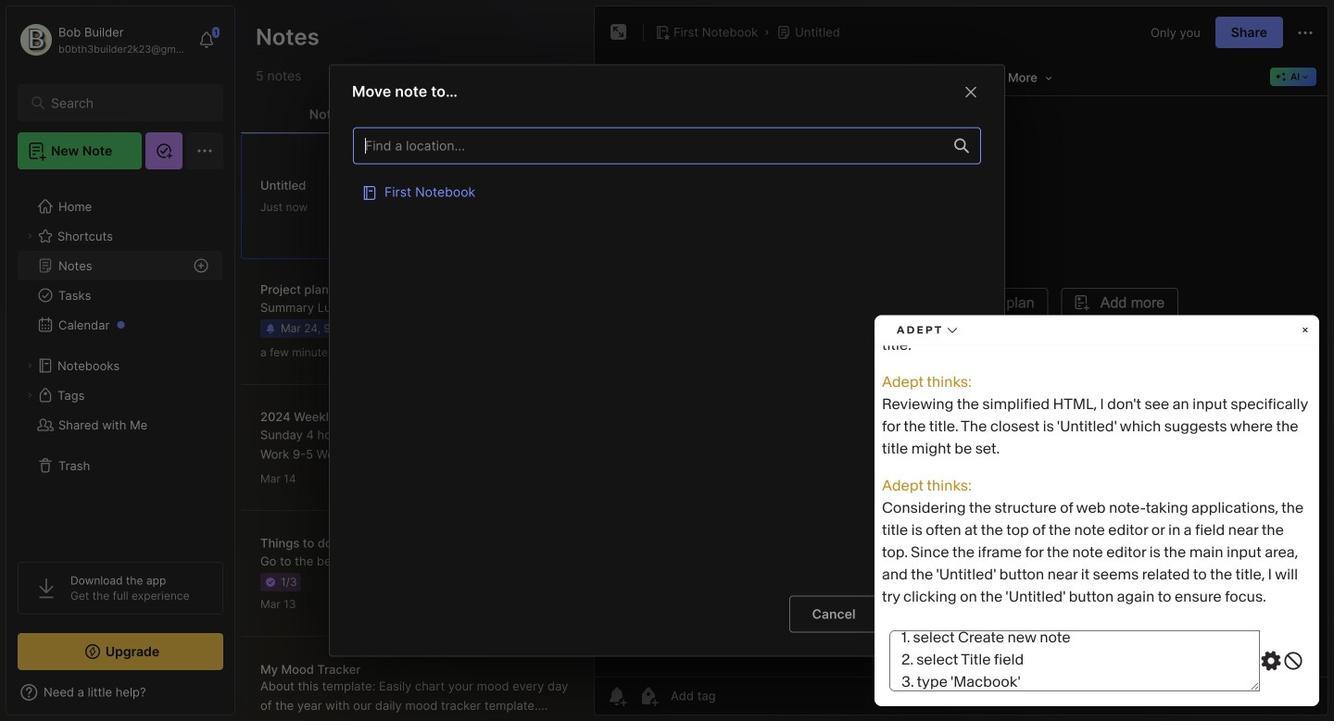 Task type: locate. For each thing, give the bounding box(es) containing it.
tree
[[6, 181, 234, 546]]

Note Editor text field
[[595, 95, 1328, 677]]

cell inside find a location field
[[353, 174, 981, 211]]

cell
[[353, 174, 981, 211]]

expand notebooks image
[[24, 360, 35, 372]]

task image
[[634, 64, 660, 90]]

more image
[[1003, 65, 1058, 89]]

note window element
[[594, 6, 1329, 716]]

None search field
[[51, 92, 199, 114]]

Search text field
[[51, 95, 199, 112]]

tab list
[[241, 96, 588, 133]]

Find a location… text field
[[354, 131, 943, 161]]



Task type: vqa. For each thing, say whether or not it's contained in the screenshot.
search box at top
yes



Task type: describe. For each thing, give the bounding box(es) containing it.
expand tags image
[[24, 390, 35, 401]]

main element
[[0, 0, 241, 722]]

add a reminder image
[[606, 686, 628, 708]]

close image
[[960, 81, 982, 103]]

none search field inside main element
[[51, 92, 199, 114]]

tree inside main element
[[6, 181, 234, 546]]

expand note image
[[608, 21, 630, 44]]

font size image
[[952, 65, 998, 89]]

add tag image
[[638, 686, 660, 708]]

font family image
[[863, 65, 947, 89]]

calendar event image
[[664, 64, 689, 90]]

Find a location field
[[344, 118, 991, 582]]



